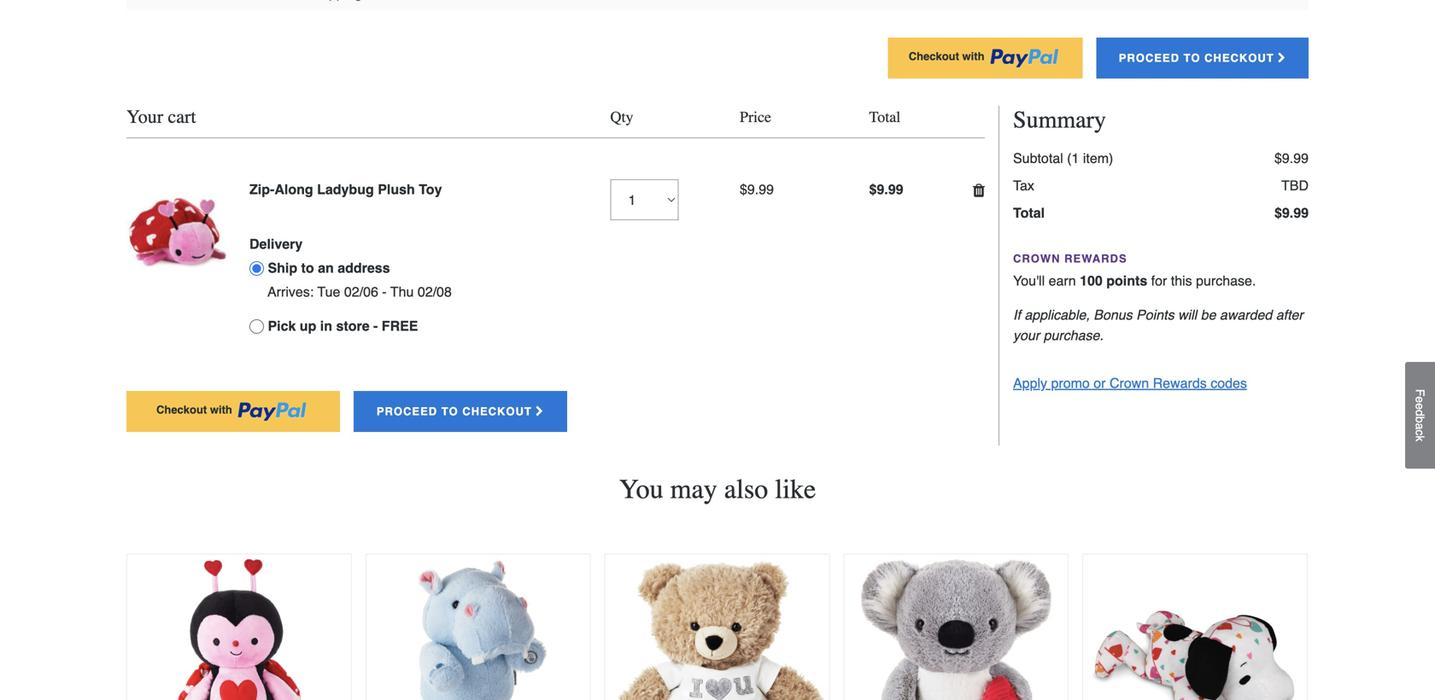 Task type: describe. For each thing, give the bounding box(es) containing it.
crown inside button
[[1110, 376, 1150, 391]]

1 vertical spatial proceed
[[377, 405, 438, 418]]

0 vertical spatial proceed to checkout
[[1119, 52, 1275, 65]]

f
[[1414, 389, 1428, 397]]

subtotal ( 1 item )
[[1014, 150, 1114, 166]]

tax
[[1014, 178, 1035, 194]]

d
[[1414, 410, 1428, 417]]

delivery
[[250, 236, 303, 252]]

an
[[318, 260, 334, 276]]

1 vertical spatial with
[[210, 404, 232, 417]]

2 e from the top
[[1414, 403, 1428, 410]]

points
[[1107, 273, 1148, 289]]

subtotal
[[1014, 150, 1064, 166]]

you
[[619, 474, 664, 505]]

in
[[320, 318, 332, 334]]

earn
[[1049, 273, 1076, 289]]

may
[[671, 474, 718, 505]]

1 horizontal spatial checkout
[[1205, 52, 1275, 65]]

Pick up in store - FREE radio
[[250, 320, 264, 334]]

0 vertical spatial total
[[870, 109, 901, 126]]

apply
[[1014, 376, 1048, 391]]

or
[[1094, 376, 1106, 391]]

1 e from the top
[[1414, 397, 1428, 403]]

1 article from the left
[[126, 554, 352, 701]]

0 horizontal spatial proceed to checkout button
[[354, 391, 567, 432]]

if
[[1014, 307, 1021, 323]]

1 horizontal spatial checkout
[[909, 50, 960, 63]]

will
[[1178, 307, 1197, 323]]

chevron right image for the topmost proceed to checkout button
[[1275, 53, 1287, 64]]

1 horizontal spatial proceed
[[1119, 52, 1180, 65]]

2 article from the left
[[366, 554, 591, 701]]

bonus
[[1094, 307, 1133, 323]]

your
[[126, 106, 163, 128]]

applicable,
[[1025, 307, 1090, 323]]

cart
[[168, 106, 196, 128]]

trash image
[[973, 183, 985, 198]]

plush
[[378, 182, 415, 197]]

store
[[336, 318, 370, 334]]

checkout with button for the topmost proceed to checkout button
[[889, 38, 1083, 79]]

1
[[1072, 150, 1080, 166]]

rewards inside crown rewards you'll earn 100 points for this purchase.
[[1065, 253, 1128, 265]]

up
[[300, 318, 316, 334]]

pick up in store - free
[[268, 318, 418, 334]]

0 horizontal spatial checkout with
[[156, 404, 232, 417]]

1 horizontal spatial to
[[442, 405, 459, 418]]

price
[[740, 109, 772, 126]]

if applicable, bonus points will be awarded after your purchase.
[[1014, 307, 1304, 344]]

be
[[1201, 307, 1216, 323]]

also
[[724, 474, 769, 505]]

like
[[775, 474, 816, 505]]

chevron right image for left proceed to checkout button
[[532, 406, 544, 417]]

to inside ship to an address arrives: tue 02/06 - thu 02/08
[[301, 260, 314, 276]]

f e e d b a c k
[[1414, 389, 1428, 442]]

for
[[1152, 273, 1168, 289]]

c
[[1414, 430, 1428, 436]]

checkout with button for left proceed to checkout button
[[126, 391, 340, 432]]

address
[[338, 260, 390, 276]]

100
[[1080, 273, 1103, 289]]

ladybug
[[317, 182, 374, 197]]

apply promo or crown rewards codes
[[1014, 376, 1248, 391]]

summary
[[1014, 106, 1107, 134]]

4 article from the left
[[844, 554, 1069, 701]]

zip-along ladybug plush toy, , large image
[[126, 179, 229, 282]]



Task type: vqa. For each thing, say whether or not it's contained in the screenshot.
the 'Proceed to checkout' to the top
yes



Task type: locate. For each thing, give the bounding box(es) containing it.
1 vertical spatial crown
[[1110, 376, 1150, 391]]

0 horizontal spatial total
[[870, 109, 901, 126]]

1 vertical spatial checkout
[[156, 404, 207, 417]]

0 horizontal spatial crown
[[1014, 253, 1061, 265]]

chevron right image
[[1275, 53, 1287, 64], [532, 406, 544, 417]]

zip-
[[250, 182, 275, 197]]

0 vertical spatial proceed
[[1119, 52, 1180, 65]]

zip-along ladybug plush toy
[[250, 182, 442, 197]]

1 vertical spatial -
[[373, 318, 378, 334]]

pick
[[268, 318, 296, 334]]

b
[[1414, 417, 1428, 423]]

1 horizontal spatial crown
[[1110, 376, 1150, 391]]

tue
[[318, 284, 340, 300]]

your
[[1014, 328, 1040, 344]]

1 horizontal spatial proceed to checkout button
[[1097, 38, 1309, 79]]

rewards left codes
[[1153, 376, 1207, 391]]

1 horizontal spatial -
[[382, 284, 387, 300]]

purchase. down 'applicable,'
[[1044, 328, 1104, 344]]

2 vertical spatial to
[[442, 405, 459, 418]]

your cart
[[126, 106, 196, 128]]

i love you bear singing stuffed animal with motion, 11", image
[[606, 555, 829, 701], [606, 555, 829, 701]]

you'll
[[1014, 273, 1045, 289]]

love bug singing stuffed animal with motion, 12", image
[[127, 555, 351, 701], [127, 555, 351, 701]]

- inside ship to an address arrives: tue 02/06 - thu 02/08
[[382, 284, 387, 300]]

arrives:
[[267, 284, 314, 300]]

1 vertical spatial checkout with
[[156, 404, 232, 417]]

0 vertical spatial checkout
[[909, 50, 960, 63]]

$9.99
[[1275, 150, 1309, 166], [740, 182, 774, 197], [870, 182, 904, 197], [1275, 205, 1309, 221]]

alert
[[126, 0, 1309, 10]]

item
[[1083, 150, 1109, 166]]

1 vertical spatial checkout with button
[[126, 391, 340, 432]]

0 horizontal spatial purchase.
[[1044, 328, 1104, 344]]

free
[[382, 318, 418, 334]]

total
[[870, 109, 901, 126], [1014, 205, 1045, 221]]

with
[[963, 50, 985, 63], [210, 404, 232, 417]]

proceed to checkout
[[1119, 52, 1275, 65], [377, 405, 532, 418]]

ship to an address arrives: tue 02/06 - thu 02/08
[[267, 260, 452, 300]]

)
[[1109, 150, 1114, 166]]

None radio
[[250, 261, 264, 276]]

qty
[[611, 109, 634, 126]]

purchase.
[[1197, 273, 1257, 289], [1044, 328, 1104, 344]]

checkout with button
[[889, 38, 1083, 79], [126, 391, 340, 432]]

1 vertical spatial purchase.
[[1044, 328, 1104, 344]]

crown rewards you'll earn 100 points for this purchase.
[[1014, 253, 1257, 289]]

1 horizontal spatial chevron right image
[[1275, 53, 1287, 64]]

rewards inside button
[[1153, 376, 1207, 391]]

0 vertical spatial rewards
[[1065, 253, 1128, 265]]

0 horizontal spatial rewards
[[1065, 253, 1128, 265]]

0 vertical spatial to
[[1184, 52, 1201, 65]]

rewards up 100
[[1065, 253, 1128, 265]]

checkout
[[909, 50, 960, 63], [156, 404, 207, 417]]

1 horizontal spatial checkout with
[[909, 50, 985, 63]]

0 horizontal spatial checkout
[[156, 404, 207, 417]]

purchase. inside crown rewards you'll earn 100 points for this purchase.
[[1197, 273, 1257, 289]]

0 horizontal spatial to
[[301, 260, 314, 276]]

0 horizontal spatial checkout
[[462, 405, 532, 418]]

0 vertical spatial checkout
[[1205, 52, 1275, 65]]

thu
[[390, 284, 414, 300]]

0 vertical spatial crown
[[1014, 253, 1061, 265]]

be there when you can't recordable koala stuffed animal with heart, 11", image
[[845, 555, 1068, 701], [845, 555, 1068, 701]]

1 vertical spatial proceed to checkout
[[377, 405, 532, 418]]

1 vertical spatial checkout
[[462, 405, 532, 418]]

- left the thu
[[382, 284, 387, 300]]

-
[[382, 284, 387, 300], [373, 318, 378, 334]]

checkout with
[[909, 50, 985, 63], [156, 404, 232, 417]]

a
[[1414, 423, 1428, 430]]

0 vertical spatial proceed to checkout button
[[1097, 38, 1309, 79]]

you may also like
[[619, 474, 816, 505]]

promo
[[1052, 376, 1090, 391]]

crown
[[1014, 253, 1061, 265], [1110, 376, 1150, 391]]

0 horizontal spatial checkout with button
[[126, 391, 340, 432]]

e
[[1414, 397, 1428, 403], [1414, 403, 1428, 410]]

crown inside crown rewards you'll earn 100 points for this purchase.
[[1014, 253, 1061, 265]]

purchase. inside 'if applicable, bonus points will be awarded after your purchase.'
[[1044, 328, 1104, 344]]

toy
[[419, 182, 442, 197]]

to
[[1184, 52, 1201, 65], [301, 260, 314, 276], [442, 405, 459, 418]]

f e e d b a c k button
[[1406, 362, 1436, 469]]

1 horizontal spatial rewards
[[1153, 376, 1207, 391]]

1 horizontal spatial with
[[963, 50, 985, 63]]

0 vertical spatial -
[[382, 284, 387, 300]]

1 vertical spatial to
[[301, 260, 314, 276]]

hug 'n' sing tootin' hippo singing stuffed animal with motion, 10", image
[[366, 555, 590, 701], [366, 555, 590, 701]]

1 horizontal spatial purchase.
[[1197, 273, 1257, 289]]

0 vertical spatial chevron right image
[[1275, 53, 1287, 64]]

3 article from the left
[[605, 554, 830, 701]]

rewards
[[1065, 253, 1128, 265], [1153, 376, 1207, 391]]

ship
[[268, 260, 297, 276]]

awarded
[[1220, 307, 1273, 323]]

02/08
[[418, 284, 452, 300]]

tbd
[[1282, 178, 1309, 194]]

0 vertical spatial purchase.
[[1197, 273, 1257, 289]]

0 horizontal spatial with
[[210, 404, 232, 417]]

(
[[1067, 150, 1072, 166]]

0 horizontal spatial proceed to checkout
[[377, 405, 532, 418]]

- right store at left top
[[373, 318, 378, 334]]

codes
[[1211, 376, 1248, 391]]

k
[[1414, 436, 1428, 442]]

1 vertical spatial chevron right image
[[532, 406, 544, 417]]

0 vertical spatial checkout with
[[909, 50, 985, 63]]

0 horizontal spatial proceed
[[377, 405, 438, 418]]

1 vertical spatial rewards
[[1153, 376, 1207, 391]]

zip-along ladybug plush toy link
[[250, 179, 597, 200]]

0 horizontal spatial chevron right image
[[532, 406, 544, 417]]

along
[[275, 182, 313, 197]]

crown right or
[[1110, 376, 1150, 391]]

1 horizontal spatial checkout with button
[[889, 38, 1083, 79]]

1 horizontal spatial total
[[1014, 205, 1045, 221]]

1 vertical spatial proceed to checkout button
[[354, 391, 567, 432]]

1 vertical spatial total
[[1014, 205, 1045, 221]]

crown up you'll
[[1014, 253, 1061, 265]]

0 vertical spatial checkout with button
[[889, 38, 1083, 79]]

proceed to checkout button
[[1097, 38, 1309, 79], [354, 391, 567, 432]]

1 horizontal spatial proceed to checkout
[[1119, 52, 1275, 65]]

peanuts® heart on my sleeve floppy snoopy plush, 10", image
[[1084, 555, 1307, 701]]

2 horizontal spatial to
[[1184, 52, 1201, 65]]

after
[[1277, 307, 1304, 323]]

checkout
[[1205, 52, 1275, 65], [462, 405, 532, 418]]

proceed
[[1119, 52, 1180, 65], [377, 405, 438, 418]]

purchase. up be
[[1197, 273, 1257, 289]]

article
[[126, 554, 352, 701], [366, 554, 591, 701], [605, 554, 830, 701], [844, 554, 1069, 701]]

e up b
[[1414, 403, 1428, 410]]

this
[[1171, 273, 1193, 289]]

0 vertical spatial with
[[963, 50, 985, 63]]

e up d
[[1414, 397, 1428, 403]]

points
[[1137, 307, 1175, 323]]

0 horizontal spatial -
[[373, 318, 378, 334]]

apply promo or crown rewards codes button
[[1014, 374, 1248, 394]]

02/06
[[344, 284, 378, 300]]



